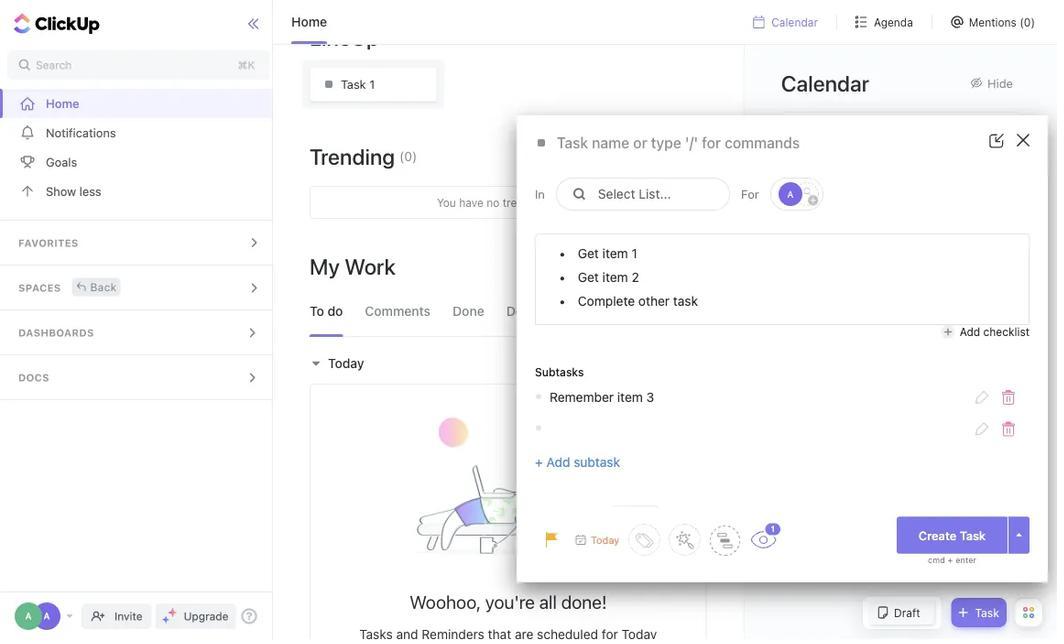 Task type: locate. For each thing, give the bounding box(es) containing it.
delegated
[[506, 304, 568, 319]]

(0)
[[1020, 16, 1035, 28], [400, 149, 417, 164]]

add
[[960, 326, 980, 339], [547, 454, 570, 469]]

(0) for mentions
[[1020, 16, 1035, 28]]

trending (0)
[[310, 144, 417, 169]]

item left 2
[[602, 269, 628, 284]]

no
[[487, 196, 500, 209]]

today button up done!
[[575, 534, 620, 546]]

a
[[787, 189, 794, 199], [25, 611, 32, 622], [43, 611, 50, 622]]

0 vertical spatial get
[[578, 246, 599, 261]]

show
[[46, 185, 76, 198]]

0 horizontal spatial today
[[328, 356, 364, 371]]

get
[[578, 246, 599, 261], [578, 269, 599, 284]]

1 vertical spatial today
[[591, 534, 620, 546]]

home up notifications
[[46, 97, 79, 110]]

a inside a dropdown button
[[787, 189, 794, 199]]

comments button
[[365, 287, 431, 336]]

1 vertical spatial item
[[602, 269, 628, 284]]

0 vertical spatial today button
[[310, 356, 369, 371]]

to
[[310, 304, 324, 319]]

(0) right trending
[[400, 149, 417, 164]]

1 horizontal spatial 1
[[632, 246, 637, 261]]

task
[[673, 293, 698, 308]]

upgrade link
[[155, 604, 236, 629]]

0 horizontal spatial add
[[547, 454, 570, 469]]

0 horizontal spatial 1
[[369, 77, 375, 91]]

0 vertical spatial (0)
[[1020, 16, 1035, 28]]

you're
[[485, 591, 535, 613]]

0 vertical spatial +
[[535, 454, 543, 469]]

mentions
[[969, 16, 1017, 28]]

1
[[369, 77, 375, 91], [632, 246, 637, 261], [771, 524, 775, 534]]

1 horizontal spatial home
[[291, 14, 327, 29]]

today button
[[310, 356, 369, 371], [575, 534, 620, 546]]

today
[[328, 356, 364, 371], [591, 534, 620, 546]]

‎task 1
[[341, 77, 375, 91]]

2 vertical spatial 1
[[771, 524, 775, 534]]

day
[[813, 169, 830, 180]]

complete
[[578, 293, 635, 308]]

list...
[[639, 186, 671, 202]]

‎task
[[341, 77, 366, 91]]

0 horizontal spatial home
[[46, 97, 79, 110]]

calendar
[[772, 16, 818, 28], [781, 70, 869, 96]]

create
[[919, 529, 957, 542]]

1 vertical spatial +
[[948, 556, 953, 565]]

1 horizontal spatial +
[[948, 556, 953, 565]]

add left the subtask
[[547, 454, 570, 469]]

all
[[539, 591, 557, 613]]

(0) for trending
[[400, 149, 417, 164]]

have
[[459, 196, 484, 209]]

item up complete
[[602, 246, 628, 261]]

add left checklist
[[960, 326, 980, 339]]

1 inside get item 1 get item 2 complete other task
[[632, 246, 637, 261]]

+ add subtask
[[535, 454, 620, 469]]

search
[[36, 59, 72, 71]]

1 get from the top
[[578, 246, 599, 261]]

show less
[[46, 185, 101, 198]]

item
[[602, 246, 628, 261], [602, 269, 628, 284]]

tasks.
[[549, 196, 580, 209]]

today button down do
[[310, 356, 369, 371]]

1 vertical spatial calendar
[[781, 70, 869, 96]]

None text field
[[536, 383, 967, 412], [536, 414, 967, 444], [536, 383, 967, 412], [536, 414, 967, 444]]

mentions (0)
[[969, 16, 1035, 28]]

2pm
[[803, 571, 825, 583]]

1 horizontal spatial (0)
[[1020, 16, 1035, 28]]

+
[[535, 454, 543, 469], [948, 556, 953, 565]]

create task
[[919, 529, 986, 542]]

0 horizontal spatial today button
[[310, 356, 369, 371]]

+ left the subtask
[[535, 454, 543, 469]]

2 horizontal spatial a
[[787, 189, 794, 199]]

today up done!
[[591, 534, 620, 546]]

task
[[960, 529, 986, 542], [975, 606, 999, 619]]

home
[[291, 14, 327, 29], [46, 97, 79, 110]]

docs
[[18, 372, 49, 384]]

1 vertical spatial 1
[[632, 246, 637, 261]]

0 horizontal spatial (0)
[[400, 149, 417, 164]]

0 vertical spatial add
[[960, 326, 980, 339]]

notifications link
[[0, 118, 277, 147]]

1 button
[[750, 522, 782, 549]]

my work tab list
[[300, 287, 716, 336]]

0 vertical spatial home
[[291, 14, 327, 29]]

home link
[[0, 89, 277, 118]]

0 vertical spatial item
[[602, 246, 628, 261]]

done!
[[561, 591, 607, 613]]

favorites button
[[0, 221, 277, 265]]

7am
[[804, 186, 824, 198]]

today down do
[[328, 356, 364, 371]]

a button
[[773, 180, 821, 208]]

2 horizontal spatial 1
[[771, 524, 775, 534]]

hide
[[988, 76, 1013, 90]]

1 vertical spatial home
[[46, 97, 79, 110]]

sidebar navigation
[[0, 0, 277, 640]]

‎task 1 link
[[310, 67, 437, 102]]

1 horizontal spatial today
[[591, 534, 620, 546]]

dashboards
[[18, 327, 94, 339]]

task down enter
[[975, 606, 999, 619]]

less
[[79, 185, 101, 198]]

(0) inside trending (0)
[[400, 149, 417, 164]]

1 vertical spatial add
[[547, 454, 570, 469]]

cmd + enter
[[928, 556, 977, 565]]

goals
[[46, 155, 77, 169]]

home up ‎task 1 link in the top left of the page
[[291, 14, 327, 29]]

0 vertical spatial 1
[[369, 77, 375, 91]]

1 horizontal spatial add
[[960, 326, 980, 339]]

1 vertical spatial get
[[578, 269, 599, 284]]

0 vertical spatial today
[[328, 356, 364, 371]]

task up enter
[[960, 529, 986, 542]]

subtasks
[[535, 366, 584, 378]]

1 vertical spatial (0)
[[400, 149, 417, 164]]

+ right cmd
[[948, 556, 953, 565]]

home inside sidebar navigation
[[46, 97, 79, 110]]

notifications
[[46, 126, 116, 140]]

1 inside "dropdown button"
[[771, 524, 775, 534]]

1 horizontal spatial today button
[[575, 534, 620, 546]]

(0) right mentions
[[1020, 16, 1035, 28]]

subtask
[[574, 454, 620, 469]]

get item 1 get item 2 complete other task
[[578, 246, 698, 308]]



Task type: describe. For each thing, give the bounding box(es) containing it.
to do
[[310, 304, 343, 319]]

1 vertical spatial task
[[975, 606, 999, 619]]

trending
[[310, 144, 395, 169]]

spaces
[[18, 282, 61, 294]]

cmd
[[928, 556, 945, 565]]

done
[[453, 304, 484, 319]]

favorites
[[18, 237, 78, 249]]

Task name or type '/' for commands text field
[[557, 134, 957, 153]]

upgrade
[[184, 610, 229, 623]]

2 get from the top
[[578, 269, 599, 284]]

1 item from the top
[[602, 246, 628, 261]]

1 horizontal spatial a
[[43, 611, 50, 622]]

in
[[535, 187, 545, 201]]

to do button
[[310, 287, 343, 336]]

⌘k
[[238, 59, 255, 71]]

you have no trending tasks.
[[437, 196, 580, 209]]

0 horizontal spatial a
[[25, 611, 32, 622]]

work
[[345, 254, 396, 279]]

do
[[327, 304, 343, 319]]

select list...
[[598, 186, 671, 202]]

you
[[437, 196, 456, 209]]

lineup
[[310, 25, 379, 50]]

for
[[741, 187, 759, 201]]

0 vertical spatial calendar
[[772, 16, 818, 28]]

add checklist
[[960, 326, 1030, 339]]

0 vertical spatial task
[[960, 529, 986, 542]]

comments
[[365, 304, 431, 319]]

select
[[598, 186, 635, 202]]

done button
[[453, 287, 484, 336]]

enter
[[956, 556, 977, 565]]

agenda
[[874, 16, 913, 28]]

checklist
[[984, 326, 1030, 339]]

sparkle svg 1 image
[[168, 608, 177, 617]]

my
[[310, 254, 340, 279]]

all
[[798, 169, 810, 180]]

goals link
[[0, 147, 277, 177]]

select list... button
[[556, 178, 730, 212]]

other
[[638, 293, 670, 308]]

back link
[[72, 278, 120, 296]]

all day
[[798, 169, 830, 180]]

back
[[90, 281, 117, 294]]

delegated button
[[506, 287, 568, 336]]

woohoo, you're all done!
[[410, 591, 607, 613]]

sparkle svg 2 image
[[163, 617, 170, 623]]

woohoo,
[[410, 591, 481, 613]]

0 horizontal spatial +
[[535, 454, 543, 469]]

my work
[[310, 254, 396, 279]]

2 item from the top
[[602, 269, 628, 284]]

trending
[[503, 196, 546, 209]]

invite
[[115, 610, 143, 623]]

1 vertical spatial today button
[[575, 534, 620, 546]]

2
[[632, 269, 639, 284]]



Task type: vqa. For each thing, say whether or not it's contained in the screenshot.
(0)
yes



